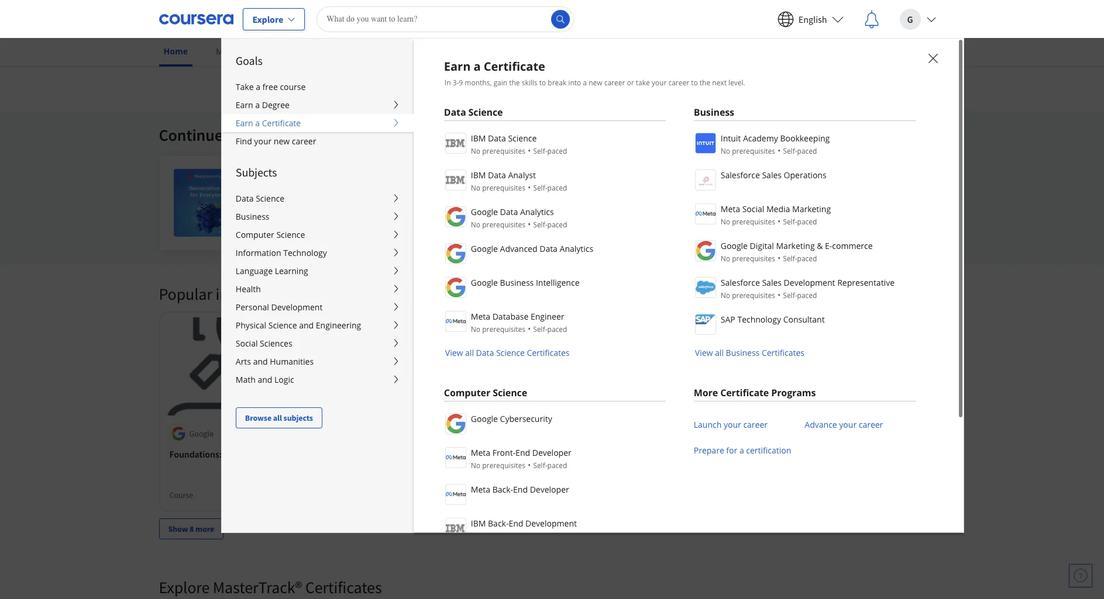 Task type: vqa. For each thing, say whether or not it's contained in the screenshot.
Stack
no



Task type: describe. For each thing, give the bounding box(es) containing it.
no inside meta front-end developer no prerequisites • self-paced
[[471, 461, 480, 471]]

data science inside dropdown button
[[236, 193, 284, 204]]

no inside ibm data analyst no prerequisites • self-paced
[[471, 183, 480, 193]]

career right take
[[668, 78, 689, 88]]

bookkeeping
[[780, 133, 830, 144]]

more option for generative ai for everyone image
[[770, 170, 786, 186]]

career
[[435, 46, 461, 57]]

browse all subjects
[[245, 413, 313, 424]]

self- inside the google digital marketing & e-commerce no prerequisites • self-paced
[[783, 254, 797, 264]]

career up clean
[[859, 420, 883, 431]]

front-
[[492, 448, 516, 459]]

no inside the google digital marketing & e-commerce no prerequisites • self-paced
[[721, 254, 730, 264]]

close image
[[925, 51, 941, 66]]

prepare for a certification
[[694, 445, 791, 456]]

1 the from the left
[[509, 78, 520, 88]]

data left exploration
[[603, 449, 621, 460]]

partnername logo image inside 'google advanced data analytics' link
[[445, 243, 466, 264]]

course for foundations:
[[169, 490, 193, 501]]

clean
[[874, 449, 897, 460]]

&
[[817, 240, 823, 252]]

your for advance your career
[[839, 420, 857, 431]]

ai
[[334, 185, 348, 207]]

explore menu element
[[222, 39, 414, 429]]

science inside ibm data science no prerequisites • self-paced
[[508, 133, 537, 144]]

no inside the google data analytics no prerequisites • self-paced
[[471, 220, 480, 230]]

health button
[[222, 280, 414, 298]]

google inside 'link'
[[471, 414, 498, 425]]

arts and humanities
[[236, 356, 314, 367]]

engineer
[[531, 311, 564, 322]]

paced inside meta front-end developer no prerequisites • self-paced
[[547, 461, 567, 471]]

1 horizontal spatial course
[[255, 170, 279, 180]]

• inside "meta social media marketing no prerequisites • self-paced"
[[778, 216, 781, 227]]

google advanced data analytics link
[[444, 242, 666, 264]]

computer inside earn a certificate menu item
[[444, 387, 490, 400]]

data left from
[[802, 449, 820, 460]]

show 8 more
[[168, 524, 214, 535]]

google inside the google data analytics no prerequisites • self-paced
[[471, 207, 498, 218]]

google up the process
[[790, 429, 814, 439]]

• inside salesforce sales development representative no prerequisites • self-paced
[[778, 290, 781, 301]]

more
[[694, 387, 718, 400]]

paced inside the intuit academy bookkeeping no prerequisites • self-paced
[[797, 146, 817, 156]]

browse all subjects button
[[236, 408, 322, 429]]

new
[[416, 46, 433, 57]]

sciences
[[260, 338, 292, 349]]

dirty
[[843, 449, 863, 460]]

more
[[195, 524, 214, 535]]

earn a certificate button
[[222, 114, 414, 132]]

career left the or
[[604, 78, 625, 88]]

a for earn a degree
[[255, 99, 260, 111]]

• inside ibm data analyst no prerequisites • self-paced
[[528, 182, 531, 193]]

paced inside ibm data analyst no prerequisites • self-paced
[[547, 183, 567, 193]]

advance your career
[[805, 420, 883, 431]]

earn for earn a degree
[[236, 99, 253, 111]]

end for meta back-end developer
[[513, 484, 528, 496]]

paced inside "meta social media marketing no prerequisites • self-paced"
[[797, 217, 817, 227]]

explore for explore
[[252, 13, 283, 25]]

2 data, from the left
[[246, 449, 267, 460]]

personal development button
[[222, 298, 414, 317]]

ask questions to make data-driven decisions link
[[369, 447, 534, 475]]

social inside popup button
[[236, 338, 258, 349]]

2 vertical spatial development
[[525, 518, 577, 530]]

meta front-end developer no prerequisites • self-paced
[[471, 448, 571, 471]]

data inside the google data analytics no prerequisites • self-paced
[[500, 207, 518, 218]]

find your new career
[[236, 136, 316, 147]]

language learning
[[236, 266, 308, 277]]

data inside ibm data science no prerequisites • self-paced
[[488, 133, 506, 144]]

sap technology consultant link
[[694, 313, 916, 335]]

overall
[[255, 226, 280, 236]]

video
[[657, 202, 677, 213]]

computer science button
[[222, 226, 414, 244]]

prerequisites inside ibm data analyst no prerequisites • self-paced
[[482, 183, 525, 193]]

skills
[[522, 78, 537, 88]]

2 the from the left
[[700, 78, 710, 88]]

a inside prepare for a certification link
[[740, 445, 744, 456]]

• inside the meta database engineer no prerequisites • self-paced
[[528, 324, 531, 335]]

subjects
[[284, 413, 313, 424]]

show
[[168, 524, 188, 535]]

no inside salesforce sales development representative no prerequisites • self-paced
[[721, 291, 730, 301]]

operations
[[784, 170, 827, 181]]

no inside the meta database engineer no prerequisites • self-paced
[[471, 325, 480, 335]]

learning
[[226, 125, 284, 146]]

goals
[[236, 53, 263, 68]]

partnername logo image inside google business intelligence link
[[445, 277, 466, 298]]

• inside week 1 | video • 7 min link
[[678, 202, 681, 213]]

view all data science certificates
[[445, 348, 570, 359]]

career inside explore menu element
[[292, 136, 316, 147]]

google digital marketing & e-commerce no prerequisites • self-paced
[[721, 240, 873, 264]]

business inside business dropdown button
[[236, 211, 269, 222]]

self- inside the google data analytics no prerequisites • self-paced
[[533, 220, 547, 230]]

prerequisites inside salesforce sales development representative no prerequisites • self-paced
[[732, 291, 775, 301]]

1 vertical spatial information
[[232, 284, 312, 305]]

and inside physical science and engineering popup button
[[299, 320, 314, 331]]

new inside explore menu element
[[274, 136, 290, 147]]

for for everyone
[[351, 185, 371, 207]]

7
[[682, 202, 686, 213]]

overall progress
[[255, 226, 311, 236]]

earn a certificate group
[[221, 38, 1104, 600]]

self- inside the meta database engineer no prerequisites • self-paced
[[533, 325, 547, 335]]

to right skills
[[539, 78, 546, 88]]

development inside popup button
[[271, 302, 323, 313]]

prepare data for exploration
[[570, 449, 682, 460]]

• inside meta front-end developer no prerequisites • self-paced
[[528, 460, 531, 471]]

make
[[437, 449, 458, 460]]

popular in information technology collection element
[[152, 265, 952, 559]]

next
[[712, 78, 727, 88]]

health
[[236, 284, 261, 295]]

language learning button
[[222, 262, 414, 280]]

level.
[[728, 78, 745, 88]]

database
[[492, 311, 529, 322]]

science up the google cybersecurity
[[493, 387, 527, 400]]

generative ai for everyone link
[[255, 185, 562, 211]]

end for ibm back-end development
[[509, 518, 523, 530]]

data down 3- on the left of the page
[[444, 106, 466, 119]]

meta social media marketing no prerequisites • self-paced
[[721, 204, 831, 227]]

g
[[907, 13, 913, 25]]

degree
[[262, 99, 290, 111]]

self- inside ibm data science no prerequisites • self-paced
[[533, 146, 547, 156]]

salesforce sales operations link
[[694, 169, 916, 191]]

certification
[[746, 445, 791, 456]]

physical
[[236, 320, 266, 331]]

information technology button
[[222, 244, 414, 262]]

humanities
[[270, 356, 314, 367]]

back- for meta
[[492, 484, 513, 496]]

computer science inside earn a certificate menu item
[[444, 387, 527, 400]]

personal
[[236, 302, 269, 313]]

back- for ibm
[[488, 518, 509, 530]]

paced inside ibm data science no prerequisites • self-paced
[[547, 146, 567, 156]]

salesforce for salesforce sales operations
[[721, 170, 760, 181]]

consultant
[[783, 314, 825, 325]]

intelligence
[[536, 277, 580, 288]]

take
[[636, 78, 650, 88]]

physical science and engineering button
[[222, 317, 414, 335]]

help center image
[[1074, 569, 1088, 583]]

2 vertical spatial certificate
[[720, 387, 769, 400]]

my learning link
[[211, 38, 268, 64]]

ask
[[369, 449, 384, 460]]

find for find your new career
[[236, 136, 252, 147]]

self- inside ibm data analyst no prerequisites • self-paced
[[533, 183, 547, 193]]

ibm back-end development link
[[444, 517, 666, 539]]

list for more certificate programs
[[694, 412, 916, 464]]

e-
[[825, 240, 832, 252]]

earn a certificate menu item
[[413, 38, 1104, 600]]

logic
[[274, 374, 294, 386]]

• inside the google digital marketing & e-commerce no prerequisites • self-paced
[[778, 253, 781, 264]]

google advanced data analytics
[[471, 243, 593, 255]]

science inside popup button
[[276, 229, 305, 240]]

What do you want to learn? text field
[[317, 6, 574, 32]]

week 1 | video • 7 min link
[[609, 169, 784, 214]]

partnername logo image inside meta back-end developer link
[[445, 484, 466, 506]]

to left the next
[[691, 78, 698, 88]]

salesforce for salesforce sales development representative no prerequisites • self-paced
[[721, 277, 760, 288]]

technology for sap technology consultant
[[737, 314, 781, 325]]

earn a degree
[[236, 99, 290, 111]]

a for take a free course
[[256, 81, 260, 92]]

all for business
[[715, 348, 724, 359]]

prepare for prepare for a certification
[[694, 445, 724, 456]]

career up prepare for a certification
[[743, 420, 768, 431]]

prerequisites inside meta front-end developer no prerequisites • self-paced
[[482, 461, 525, 471]]

social inside "meta social media marketing no prerequisites • self-paced"
[[742, 204, 764, 215]]

for inside earn a certificate menu item
[[726, 445, 737, 456]]

business down the next
[[694, 106, 734, 119]]

data science inside earn a certificate menu item
[[444, 106, 503, 119]]

to inside ask questions to make data-driven decisions
[[427, 449, 435, 460]]

• inside the google data analytics no prerequisites • self-paced
[[528, 219, 531, 230]]

to right the dirty
[[864, 449, 873, 460]]

analytics inside the google data analytics no prerequisites • self-paced
[[520, 207, 554, 218]]

find your new career link
[[222, 132, 414, 150]]

information technology
[[236, 247, 327, 259]]

no inside ibm data science no prerequisites • self-paced
[[471, 146, 480, 156]]

coursera image
[[159, 10, 233, 28]]

development inside salesforce sales development representative no prerequisites • self-paced
[[784, 277, 835, 288]]

exploration
[[636, 449, 682, 460]]

data right advanced
[[540, 243, 558, 255]]

9
[[459, 78, 463, 88]]

process
[[770, 449, 800, 460]]

take a free course
[[236, 81, 306, 92]]

math and logic button
[[222, 371, 414, 389]]

paced inside the google digital marketing & e-commerce no prerequisites • self-paced
[[797, 254, 817, 264]]

sales for operations
[[762, 170, 782, 181]]

1
[[648, 202, 652, 213]]

mastertrack®
[[213, 577, 302, 598]]

view all business certificates
[[695, 348, 804, 359]]

end for meta front-end developer no prerequisites • self-paced
[[516, 448, 530, 459]]

foundations: data, data, everywhere
[[169, 449, 316, 460]]

data-
[[460, 449, 481, 460]]

google up the questions
[[389, 429, 414, 439]]



Task type: locate. For each thing, give the bounding box(es) containing it.
earn down take
[[236, 99, 253, 111]]

new down earn a certificate
[[274, 136, 290, 147]]

0 horizontal spatial course
[[169, 490, 193, 501]]

0 horizontal spatial computer
[[236, 229, 274, 240]]

end
[[516, 448, 530, 459], [513, 484, 528, 496], [509, 518, 523, 530]]

driven
[[481, 449, 507, 460]]

computer science up information technology in the top of the page
[[236, 229, 305, 240]]

partnername logo image inside google cybersecurity 'link'
[[445, 414, 466, 435]]

prepare down launch
[[694, 445, 724, 456]]

• down academy
[[778, 145, 781, 156]]

business down advanced
[[500, 277, 534, 288]]

1 horizontal spatial find
[[378, 46, 394, 57]]

certificate
[[484, 59, 545, 74], [262, 118, 301, 129], [720, 387, 769, 400]]

learning
[[229, 46, 263, 57], [275, 266, 308, 277]]

business inside google business intelligence link
[[500, 277, 534, 288]]

1 vertical spatial find
[[236, 136, 252, 147]]

0 vertical spatial earn
[[444, 59, 471, 74]]

to left make
[[427, 449, 435, 460]]

certificate inside popup button
[[262, 118, 301, 129]]

certificate up find your new career
[[262, 118, 301, 129]]

ibm data science no prerequisites • self-paced
[[471, 133, 567, 156]]

close image
[[925, 50, 940, 66]]

0%
[[549, 212, 562, 224]]

your inside find your new career link
[[254, 136, 272, 147]]

social
[[742, 204, 764, 215], [236, 338, 258, 349]]

• inside the intuit academy bookkeeping no prerequisites • self-paced
[[778, 145, 781, 156]]

partnername logo image inside ibm back-end development link
[[445, 518, 466, 539]]

end right the driven
[[516, 448, 530, 459]]

0 horizontal spatial prepare
[[570, 449, 601, 460]]

0 vertical spatial sales
[[762, 170, 782, 181]]

0 horizontal spatial social
[[236, 338, 258, 349]]

technology for information technology
[[283, 247, 327, 259]]

all
[[465, 348, 474, 359], [715, 348, 724, 359], [273, 413, 282, 424]]

2 horizontal spatial development
[[784, 277, 835, 288]]

from
[[822, 449, 841, 460]]

self- up the analyst
[[533, 146, 547, 156]]

0 horizontal spatial development
[[271, 302, 323, 313]]

list for data science
[[444, 132, 666, 359]]

list containing intuit academy bookkeeping
[[694, 132, 916, 359]]

data up ibm data analyst no prerequisites • self-paced at the top of the page
[[488, 133, 506, 144]]

1 vertical spatial data science
[[236, 193, 284, 204]]

data, right foundations:
[[223, 449, 244, 460]]

your inside earn a certificate in 3-9 months, gain the skills to break into a new career or take your career to the next level.
[[652, 78, 667, 88]]

0 vertical spatial data science
[[444, 106, 503, 119]]

0 horizontal spatial certificates
[[305, 577, 382, 598]]

•
[[528, 145, 531, 156], [778, 145, 781, 156], [528, 182, 531, 193], [678, 202, 681, 213], [778, 216, 781, 227], [528, 219, 531, 230], [778, 253, 781, 264], [778, 290, 781, 301], [528, 324, 531, 335], [528, 460, 531, 471]]

week 1 | video • 7 min
[[628, 202, 701, 213]]

prerequisites inside "meta social media marketing no prerequisites • self-paced"
[[732, 217, 775, 227]]

development down the google digital marketing & e-commerce no prerequisites • self-paced
[[784, 277, 835, 288]]

launch your career link
[[694, 412, 768, 438]]

process data from dirty to clean link
[[770, 447, 935, 461]]

sales down the intuit academy bookkeeping no prerequisites • self-paced
[[762, 170, 782, 181]]

1 horizontal spatial data,
[[246, 449, 267, 460]]

english
[[799, 13, 827, 25]]

all down sap
[[715, 348, 724, 359]]

1 vertical spatial computer science
[[444, 387, 527, 400]]

self- inside meta front-end developer no prerequisites • self-paced
[[533, 461, 547, 471]]

data inside dropdown button
[[236, 193, 254, 204]]

developer for meta back-end developer
[[530, 484, 569, 496]]

google left advanced
[[471, 243, 498, 255]]

all for data science
[[465, 348, 474, 359]]

0 vertical spatial back-
[[492, 484, 513, 496]]

1 sales from the top
[[762, 170, 782, 181]]

technology inside "information technology" dropdown button
[[283, 247, 327, 259]]

end inside meta front-end developer no prerequisites • self-paced
[[516, 448, 530, 459]]

0 horizontal spatial analytics
[[520, 207, 554, 218]]

computer up the google cybersecurity
[[444, 387, 490, 400]]

certificate for earn a certificate in 3-9 months, gain the skills to break into a new career or take your career to the next level.
[[484, 59, 545, 74]]

self- down media in the top right of the page
[[783, 217, 797, 227]]

a
[[474, 59, 481, 74], [583, 78, 587, 88], [256, 81, 260, 92], [255, 99, 260, 111], [255, 118, 260, 129], [740, 445, 744, 456]]

ibm for ibm data analyst
[[471, 170, 486, 181]]

0 horizontal spatial the
[[509, 78, 520, 88]]

a left degree
[[255, 99, 260, 111]]

0 vertical spatial computer
[[236, 229, 274, 240]]

1 horizontal spatial certificates
[[527, 348, 570, 359]]

prepare for prepare data for exploration
[[570, 449, 601, 460]]

science up information technology in the top of the page
[[276, 229, 305, 240]]

meta back-end developer
[[471, 484, 569, 496]]

1 horizontal spatial learning
[[275, 266, 308, 277]]

1 vertical spatial salesforce
[[721, 277, 760, 288]]

prerequisites down digital
[[732, 254, 775, 264]]

earn for earn a certificate in 3-9 months, gain the skills to break into a new career or take your career to the next level.
[[444, 59, 471, 74]]

0 vertical spatial end
[[516, 448, 530, 459]]

process data from dirty to clean
[[770, 449, 897, 460]]

your right take
[[652, 78, 667, 88]]

meta
[[721, 204, 740, 215], [471, 311, 490, 322], [471, 448, 490, 459], [471, 484, 490, 496]]

self- inside salesforce sales development representative no prerequisites • self-paced
[[783, 291, 797, 301]]

meta inside meta front-end developer no prerequisites • self-paced
[[471, 448, 490, 459]]

new inside earn a certificate in 3-9 months, gain the skills to break into a new career or take your career to the next level.
[[589, 78, 602, 88]]

learning for my learning
[[229, 46, 263, 57]]

all down the meta database engineer no prerequisites • self-paced
[[465, 348, 474, 359]]

0 vertical spatial find
[[378, 46, 394, 57]]

0 vertical spatial marketing
[[792, 204, 831, 215]]

google data analytics no prerequisites • self-paced
[[471, 207, 567, 230]]

earn up 3- on the left of the page
[[444, 59, 471, 74]]

1 horizontal spatial computer science
[[444, 387, 527, 400]]

data, left everywhere
[[246, 449, 267, 460]]

partnername logo image inside salesforce sales operations link
[[695, 170, 716, 191]]

data down subjects
[[236, 193, 254, 204]]

programs
[[771, 387, 816, 400]]

certificate for earn a certificate
[[262, 118, 301, 129]]

everyone
[[375, 185, 440, 207]]

certificate up gain
[[484, 59, 545, 74]]

free
[[262, 81, 278, 92]]

self-
[[533, 146, 547, 156], [783, 146, 797, 156], [533, 183, 547, 193], [783, 217, 797, 227], [533, 220, 547, 230], [783, 254, 797, 264], [783, 291, 797, 301], [533, 325, 547, 335], [533, 461, 547, 471]]

0 horizontal spatial all
[[273, 413, 282, 424]]

1 vertical spatial back-
[[488, 518, 509, 530]]

a for earn a certificate in 3-9 months, gain the skills to break into a new career or take your career to the next level.
[[474, 59, 481, 74]]

list
[[444, 132, 666, 359], [694, 132, 916, 359], [444, 412, 666, 600], [694, 412, 916, 464]]

paced inside salesforce sales development representative no prerequisites • self-paced
[[797, 291, 817, 301]]

• down media in the top right of the page
[[778, 216, 781, 227]]

1 vertical spatial explore
[[159, 577, 210, 598]]

for left exploration
[[623, 449, 634, 460]]

no inside the intuit academy bookkeeping no prerequisites • self-paced
[[721, 146, 730, 156]]

your right advance
[[839, 420, 857, 431]]

0 horizontal spatial explore
[[159, 577, 210, 598]]

list for computer science
[[444, 412, 666, 600]]

explore for explore mastertrack® certificates
[[159, 577, 210, 598]]

advance your career link
[[805, 412, 883, 438]]

your inside find your new career link
[[396, 46, 414, 57]]

science down subjects
[[256, 193, 284, 204]]

explore inside dropdown button
[[252, 13, 283, 25]]

computer inside computer science popup button
[[236, 229, 274, 240]]

for for exploration
[[623, 449, 634, 460]]

data inside ibm data analyst no prerequisites • self-paced
[[488, 170, 506, 181]]

developer inside meta front-end developer no prerequisites • self-paced
[[532, 448, 571, 459]]

self- inside "meta social media marketing no prerequisites • self-paced"
[[783, 217, 797, 227]]

0 vertical spatial salesforce
[[721, 170, 760, 181]]

back- down meta back-end developer
[[488, 518, 509, 530]]

career down earn a certificate popup button
[[292, 136, 316, 147]]

view all data science certificates link
[[444, 348, 570, 359]]

for
[[351, 185, 371, 207], [726, 445, 737, 456], [623, 449, 634, 460]]

or
[[627, 78, 634, 88]]

math
[[236, 374, 256, 386]]

0 horizontal spatial computer science
[[236, 229, 305, 240]]

end down meta back-end developer
[[509, 518, 523, 530]]

0 vertical spatial explore
[[252, 13, 283, 25]]

1 vertical spatial earn
[[236, 99, 253, 111]]

1 vertical spatial social
[[236, 338, 258, 349]]

0 vertical spatial learning
[[229, 46, 263, 57]]

arts
[[236, 356, 251, 367]]

0 vertical spatial new
[[589, 78, 602, 88]]

developer for meta front-end developer no prerequisites • self-paced
[[532, 448, 571, 459]]

and inside arts and humanities popup button
[[253, 356, 268, 367]]

data science
[[444, 106, 503, 119], [236, 193, 284, 204]]

paced up ibm data analyst no prerequisites • self-paced at the top of the page
[[547, 146, 567, 156]]

your inside the advance your career link
[[839, 420, 857, 431]]

prerequisites inside ibm data science no prerequisites • self-paced
[[482, 146, 525, 156]]

paced inside the google data analytics no prerequisites • self-paced
[[547, 220, 567, 230]]

earn a degree button
[[222, 96, 414, 114]]

digital
[[750, 240, 774, 252]]

prepare data for exploration link
[[570, 447, 735, 461]]

data science down months,
[[444, 106, 503, 119]]

salesforce inside salesforce sales development representative no prerequisites • self-paced
[[721, 277, 760, 288]]

development up "physical science and engineering"
[[271, 302, 323, 313]]

your down earn a certificate
[[254, 136, 272, 147]]

0 horizontal spatial certificate
[[262, 118, 301, 129]]

1 horizontal spatial the
[[700, 78, 710, 88]]

1 horizontal spatial new
[[589, 78, 602, 88]]

a for earn a certificate
[[255, 118, 260, 129]]

1 view from the left
[[445, 348, 463, 359]]

prerequisites down academy
[[732, 146, 775, 156]]

1 horizontal spatial computer
[[444, 387, 490, 400]]

back- inside ibm back-end development link
[[488, 518, 509, 530]]

1 horizontal spatial all
[[465, 348, 474, 359]]

developer down google cybersecurity 'link'
[[532, 448, 571, 459]]

• down engineer
[[528, 324, 531, 335]]

2 vertical spatial technology
[[737, 314, 781, 325]]

find for find your new career
[[378, 46, 394, 57]]

1 vertical spatial marketing
[[776, 240, 815, 252]]

2 horizontal spatial certificate
[[720, 387, 769, 400]]

list containing google cybersecurity
[[444, 412, 666, 600]]

technology inside sap technology consultant link
[[737, 314, 781, 325]]

course up the generative
[[255, 170, 279, 180]]

a left the certification
[[740, 445, 744, 456]]

0 horizontal spatial data science
[[236, 193, 284, 204]]

2 horizontal spatial all
[[715, 348, 724, 359]]

1 horizontal spatial data science
[[444, 106, 503, 119]]

2 salesforce from the top
[[721, 277, 760, 288]]

technology inside popular in information technology collection element
[[316, 284, 394, 305]]

2 vertical spatial ibm
[[471, 518, 486, 530]]

end inside meta back-end developer link
[[513, 484, 528, 496]]

no inside "meta social media marketing no prerequisites • self-paced"
[[721, 217, 730, 227]]

1 vertical spatial computer
[[444, 387, 490, 400]]

explore mastertrack® certificates
[[159, 577, 382, 598]]

sap technology consultant
[[721, 314, 825, 325]]

week
[[628, 202, 646, 213]]

a inside earn a degree popup button
[[255, 99, 260, 111]]

engineering
[[316, 320, 361, 331]]

paced inside the meta database engineer no prerequisites • self-paced
[[547, 325, 567, 335]]

meta back-end developer link
[[444, 483, 666, 506]]

paced up meta back-end developer link
[[547, 461, 567, 471]]

technology up language learning dropdown button
[[283, 247, 327, 259]]

prerequisites inside the intuit academy bookkeeping no prerequisites • self-paced
[[732, 146, 775, 156]]

popular
[[159, 284, 212, 305]]

business up overall
[[236, 211, 269, 222]]

1 vertical spatial sales
[[762, 277, 782, 288]]

1 vertical spatial ibm
[[471, 170, 486, 181]]

development
[[784, 277, 835, 288], [271, 302, 323, 313], [525, 518, 577, 530]]

self- left 0%
[[533, 220, 547, 230]]

paced up consultant
[[797, 291, 817, 301]]

paced
[[547, 146, 567, 156], [797, 146, 817, 156], [547, 183, 567, 193], [797, 217, 817, 227], [547, 220, 567, 230], [797, 254, 817, 264], [797, 291, 817, 301], [547, 325, 567, 335], [547, 461, 567, 471]]

list containing ibm data science
[[444, 132, 666, 359]]

1 horizontal spatial for
[[623, 449, 634, 460]]

1 vertical spatial development
[[271, 302, 323, 313]]

analytics down ibm data analyst no prerequisites • self-paced at the top of the page
[[520, 207, 554, 218]]

1 horizontal spatial explore
[[252, 13, 283, 25]]

a inside the take a free course link
[[256, 81, 260, 92]]

1 horizontal spatial certificate
[[484, 59, 545, 74]]

back-
[[492, 484, 513, 496], [488, 518, 509, 530]]

information inside dropdown button
[[236, 247, 281, 259]]

ibm
[[471, 133, 486, 144], [471, 170, 486, 181], [471, 518, 486, 530]]

career
[[604, 78, 625, 88], [668, 78, 689, 88], [292, 136, 316, 147], [743, 420, 768, 431], [859, 420, 883, 431]]

meta for meta front-end developer
[[471, 448, 490, 459]]

self- down the analyst
[[533, 183, 547, 193]]

meta for meta social media marketing
[[721, 204, 740, 215]]

launch
[[694, 420, 722, 431]]

salesforce up sap
[[721, 277, 760, 288]]

0 vertical spatial information
[[236, 247, 281, 259]]

1 horizontal spatial prepare
[[694, 445, 724, 456]]

certificates
[[527, 348, 570, 359], [762, 348, 804, 359], [305, 577, 382, 598]]

meta left database
[[471, 311, 490, 322]]

ibm for ibm data science
[[471, 133, 486, 144]]

ibm back-end development
[[471, 518, 577, 530]]

new
[[589, 78, 602, 88], [274, 136, 290, 147]]

partnername logo image
[[445, 133, 466, 154], [695, 133, 716, 154], [445, 170, 466, 191], [695, 170, 716, 191], [695, 204, 716, 225], [445, 207, 466, 228], [695, 240, 716, 262], [445, 243, 466, 264], [445, 277, 466, 298], [695, 277, 716, 298], [445, 311, 466, 332], [695, 314, 716, 335], [445, 414, 466, 435], [445, 448, 466, 469], [445, 484, 466, 506], [445, 518, 466, 539]]

certificate up launch your career
[[720, 387, 769, 400]]

1 vertical spatial certificate
[[262, 118, 301, 129]]

2 view from the left
[[695, 348, 713, 359]]

• inside ibm data science no prerequisites • self-paced
[[528, 145, 531, 156]]

and right arts
[[253, 356, 268, 367]]

paced down & at right
[[797, 254, 817, 264]]

meta right min
[[721, 204, 740, 215]]

0 vertical spatial certificate
[[484, 59, 545, 74]]

• left 7 on the right top of the page
[[678, 202, 681, 213]]

0 horizontal spatial new
[[274, 136, 290, 147]]

0 horizontal spatial data,
[[223, 449, 244, 460]]

science up the analyst
[[508, 133, 537, 144]]

foundations:
[[169, 449, 222, 460]]

a down earn a degree
[[255, 118, 260, 129]]

and up social sciences popup button
[[299, 320, 314, 331]]

back- inside meta back-end developer link
[[492, 484, 513, 496]]

sales for development
[[762, 277, 782, 288]]

meta down data-
[[471, 484, 490, 496]]

0 vertical spatial developer
[[532, 448, 571, 459]]

science inside dropdown button
[[256, 193, 284, 204]]

0 vertical spatial social
[[742, 204, 764, 215]]

repeat image
[[773, 119, 787, 133]]

ibm inside ibm data analyst no prerequisites • self-paced
[[471, 170, 486, 181]]

and for logic
[[258, 374, 272, 386]]

marketing inside "meta social media marketing no prerequisites • self-paced"
[[792, 204, 831, 215]]

google left digital
[[721, 240, 748, 252]]

2 horizontal spatial course
[[570, 490, 593, 501]]

1 vertical spatial analytics
[[560, 243, 593, 255]]

show 8 more button
[[159, 519, 224, 540]]

2 horizontal spatial certificates
[[762, 348, 804, 359]]

prerequisites down front- on the left
[[482, 461, 525, 471]]

google up foundations:
[[189, 429, 213, 439]]

list containing launch your career
[[694, 412, 916, 464]]

your for find your new career
[[396, 46, 414, 57]]

0 horizontal spatial for
[[351, 185, 371, 207]]

view for business
[[695, 348, 713, 359]]

find your new career
[[378, 46, 461, 57]]

end inside ibm back-end development link
[[509, 518, 523, 530]]

0 vertical spatial analytics
[[520, 207, 554, 218]]

1 horizontal spatial social
[[742, 204, 764, 215]]

1 vertical spatial learning
[[275, 266, 308, 277]]

computer science inside computer science popup button
[[236, 229, 305, 240]]

language
[[236, 266, 273, 277]]

and for humanities
[[253, 356, 268, 367]]

my
[[216, 46, 227, 57]]

science down the meta database engineer no prerequisites • self-paced
[[496, 348, 525, 359]]

a right into
[[583, 78, 587, 88]]

0 vertical spatial technology
[[283, 247, 327, 259]]

launch your career
[[694, 420, 768, 431]]

business down sap
[[726, 348, 760, 359]]

find inside explore menu element
[[236, 136, 252, 147]]

None search field
[[317, 6, 574, 32]]

3 ibm from the top
[[471, 518, 486, 530]]

prerequisites inside the meta database engineer no prerequisites • self-paced
[[482, 325, 525, 335]]

your inside launch your career link
[[724, 420, 741, 431]]

prerequisites down the analyst
[[482, 183, 525, 193]]

2 vertical spatial and
[[258, 374, 272, 386]]

prepare inside popular in information technology collection element
[[570, 449, 601, 460]]

0 horizontal spatial view
[[445, 348, 463, 359]]

earn for earn a certificate
[[236, 118, 253, 129]]

advanced
[[500, 243, 537, 255]]

google inside the google digital marketing & e-commerce no prerequisites • self-paced
[[721, 240, 748, 252]]

meta inside "meta social media marketing no prerequisites • self-paced"
[[721, 204, 740, 215]]

science down months,
[[468, 106, 503, 119]]

0 horizontal spatial learning
[[229, 46, 263, 57]]

prerequisites inside the google digital marketing & e-commerce no prerequisites • self-paced
[[732, 254, 775, 264]]

technology up engineering
[[316, 284, 394, 305]]

1 data, from the left
[[223, 449, 244, 460]]

1 vertical spatial technology
[[316, 284, 394, 305]]

prerequisites up digital
[[732, 217, 775, 227]]

course for prepare
[[570, 490, 593, 501]]

development down meta back-end developer link
[[525, 518, 577, 530]]

prerequisites inside the google data analytics no prerequisites • self-paced
[[482, 220, 525, 230]]

developer up ibm back-end development link
[[530, 484, 569, 496]]

and inside the 'math and logic' popup button
[[258, 374, 272, 386]]

self- down bookkeeping at top right
[[783, 146, 797, 156]]

0 vertical spatial and
[[299, 320, 314, 331]]

for down launch your career link
[[726, 445, 737, 456]]

0 vertical spatial computer science
[[236, 229, 305, 240]]

partnername logo image inside sap technology consultant link
[[695, 314, 716, 335]]

1 vertical spatial new
[[274, 136, 290, 147]]

analytics
[[520, 207, 554, 218], [560, 243, 593, 255]]

1 vertical spatial developer
[[530, 484, 569, 496]]

view all business certificates link
[[694, 348, 804, 359]]

learning for language learning
[[275, 266, 308, 277]]

1 horizontal spatial development
[[525, 518, 577, 530]]

cybersecurity
[[500, 414, 552, 425]]

self- inside the intuit academy bookkeeping no prerequisites • self-paced
[[783, 146, 797, 156]]

2 ibm from the top
[[471, 170, 486, 181]]

subjects
[[236, 165, 277, 180]]

1 horizontal spatial view
[[695, 348, 713, 359]]

personal development
[[236, 302, 323, 313]]

2 horizontal spatial for
[[726, 445, 737, 456]]

science inside popup button
[[268, 320, 297, 331]]

english button
[[768, 0, 853, 38]]

new right into
[[589, 78, 602, 88]]

your for launch your career
[[724, 420, 741, 431]]

your
[[396, 46, 414, 57], [652, 78, 667, 88], [254, 136, 272, 147], [724, 420, 741, 431], [839, 420, 857, 431]]

and
[[299, 320, 314, 331], [253, 356, 268, 367], [258, 374, 272, 386]]

main content containing continue learning
[[0, 59, 1104, 600]]

ibm down meta back-end developer
[[471, 518, 486, 530]]

the left the next
[[700, 78, 710, 88]]

1 vertical spatial end
[[513, 484, 528, 496]]

meta inside the meta database engineer no prerequisites • self-paced
[[471, 311, 490, 322]]

computer science up the google cybersecurity
[[444, 387, 527, 400]]

2 sales from the top
[[762, 277, 782, 288]]

a inside earn a certificate popup button
[[255, 118, 260, 129]]

earn inside earn a certificate in 3-9 months, gain the skills to break into a new career or take your career to the next level.
[[444, 59, 471, 74]]

to
[[539, 78, 546, 88], [691, 78, 698, 88], [427, 449, 435, 460], [864, 449, 873, 460]]

prepare for a certification link
[[694, 438, 791, 464]]

2 vertical spatial earn
[[236, 118, 253, 129]]

in
[[445, 78, 451, 88]]

list for business
[[694, 132, 916, 359]]

0 vertical spatial development
[[784, 277, 835, 288]]

social left media in the top right of the page
[[742, 204, 764, 215]]

the right gain
[[509, 78, 520, 88]]

view for data science
[[445, 348, 463, 359]]

all right browse
[[273, 413, 282, 424]]

meta for meta database engineer
[[471, 311, 490, 322]]

course
[[255, 170, 279, 180], [169, 490, 193, 501], [570, 490, 593, 501]]

google up database
[[471, 277, 498, 288]]

your for find your new career
[[254, 136, 272, 147]]

1 salesforce from the top
[[721, 170, 760, 181]]

prerequisites down database
[[482, 325, 525, 335]]

1 vertical spatial and
[[253, 356, 268, 367]]

marketing down salesforce sales operations link
[[792, 204, 831, 215]]

main content
[[0, 59, 1104, 600]]

ibm data analyst no prerequisites • self-paced
[[471, 170, 567, 193]]

progress
[[281, 226, 311, 236]]

analyst
[[508, 170, 536, 181]]

8
[[190, 524, 194, 535]]

social up arts
[[236, 338, 258, 349]]

google business intelligence
[[471, 277, 580, 288]]

prerequisites up advanced
[[482, 220, 525, 230]]

marketing left & at right
[[776, 240, 815, 252]]

2 vertical spatial end
[[509, 518, 523, 530]]

0 horizontal spatial find
[[236, 136, 252, 147]]

sales inside salesforce sales development representative no prerequisites • self-paced
[[762, 277, 782, 288]]

back- down meta front-end developer no prerequisites • self-paced
[[492, 484, 513, 496]]

1 horizontal spatial analytics
[[560, 243, 593, 255]]

sap
[[721, 314, 735, 325]]

learning down information technology in the top of the page
[[275, 266, 308, 277]]

marketing inside the google digital marketing & e-commerce no prerequisites • self-paced
[[776, 240, 815, 252]]

information up the language
[[236, 247, 281, 259]]

generative ai for everyone image
[[173, 169, 241, 237]]

all inside browse all subjects 'button'
[[273, 413, 282, 424]]

social sciences button
[[222, 335, 414, 353]]

find your new career link
[[373, 38, 465, 64]]

salesforce sales operations
[[721, 170, 827, 181]]

certificate inside earn a certificate in 3-9 months, gain the skills to break into a new career or take your career to the next level.
[[484, 59, 545, 74]]

take a free course link
[[222, 78, 414, 96]]

1 ibm from the top
[[471, 133, 486, 144]]

explore button
[[243, 8, 305, 30]]

0 vertical spatial ibm
[[471, 133, 486, 144]]

sales up sap technology consultant in the bottom right of the page
[[762, 277, 782, 288]]

data down database
[[476, 348, 494, 359]]

science
[[468, 106, 503, 119], [508, 133, 537, 144], [256, 193, 284, 204], [276, 229, 305, 240], [268, 320, 297, 331], [496, 348, 525, 359], [493, 387, 527, 400]]

prerequisites up sap technology consultant in the bottom right of the page
[[732, 291, 775, 301]]



